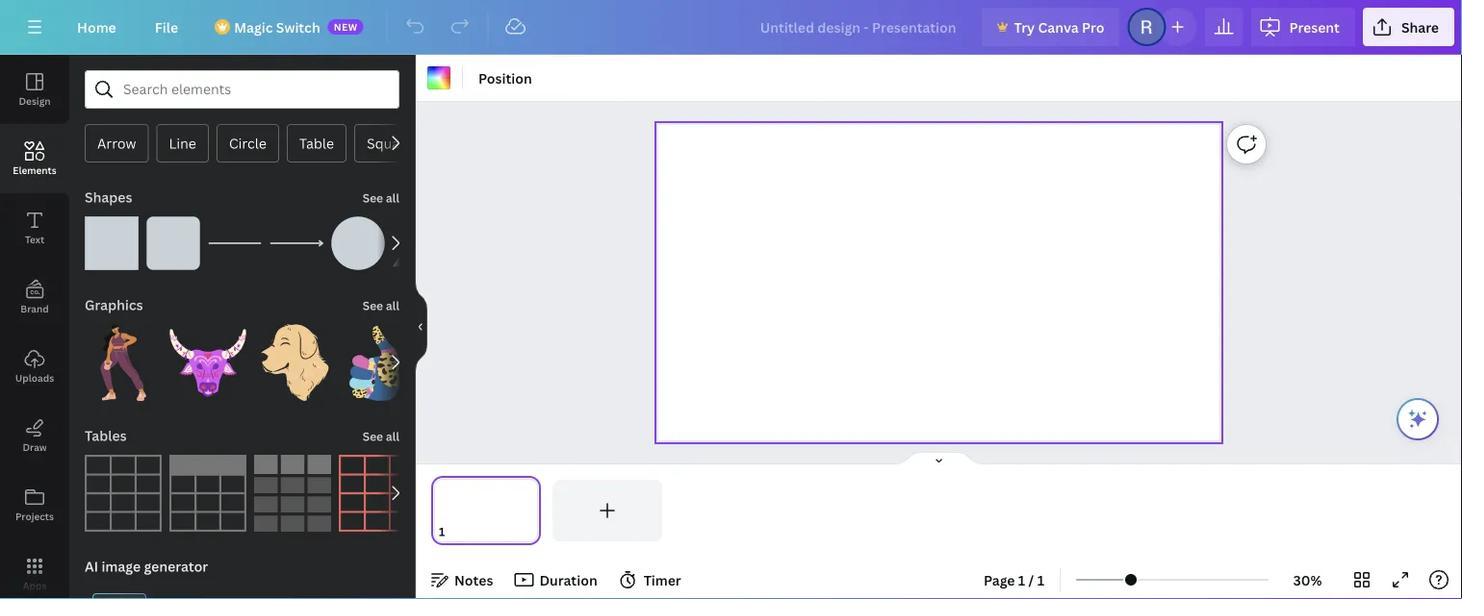 Task type: vqa. For each thing, say whether or not it's contained in the screenshot.
Shapes button
yes



Task type: locate. For each thing, give the bounding box(es) containing it.
share button
[[1363, 8, 1455, 46]]

2 see all from the top
[[363, 298, 400, 314]]

see all
[[363, 190, 400, 206], [363, 298, 400, 314], [363, 429, 400, 445]]

2 add this table to the canvas image from the left
[[169, 455, 247, 533]]

add this line to the canvas image right rounded square image
[[208, 217, 262, 271]]

table
[[299, 134, 334, 153]]

2 vertical spatial see all
[[363, 429, 400, 445]]

3 see from the top
[[363, 429, 383, 445]]

see
[[363, 190, 383, 206], [363, 298, 383, 314], [363, 429, 383, 445]]

circle
[[229, 134, 267, 153]]

new
[[334, 20, 358, 33]]

1 vertical spatial see
[[363, 298, 383, 314]]

square
[[367, 134, 413, 153]]

0 vertical spatial see
[[363, 190, 383, 206]]

arrow button
[[85, 124, 149, 163]]

group
[[85, 205, 139, 271], [146, 205, 200, 271], [331, 205, 385, 271], [85, 313, 162, 402], [169, 313, 247, 402], [254, 313, 331, 402], [339, 325, 416, 402]]

see all left hide image
[[363, 298, 400, 314]]

elements button
[[0, 124, 69, 194]]

all down 'wild pattern like hand gesture' image in the bottom of the page
[[386, 429, 400, 445]]

add this line to the canvas image
[[208, 217, 262, 271], [270, 217, 324, 271]]

0 vertical spatial all
[[386, 190, 400, 206]]

2 vertical spatial see
[[363, 429, 383, 445]]

woman with kettlebell illustration image
[[85, 325, 162, 402]]

line
[[169, 134, 196, 153]]

3 add this table to the canvas image from the left
[[254, 455, 331, 533]]

2 see all button from the top
[[361, 286, 402, 325]]

generator
[[144, 558, 208, 576]]

group left triangle up image
[[331, 205, 385, 271]]

30% button
[[1277, 565, 1339, 596]]

1
[[1019, 571, 1026, 590], [1038, 571, 1045, 590]]

see all button left hide image
[[361, 286, 402, 325]]

4 add this table to the canvas image from the left
[[339, 455, 416, 533]]

see all button
[[361, 178, 402, 217], [361, 286, 402, 325], [361, 417, 402, 455]]

see all button down 'wild pattern like hand gesture' image in the bottom of the page
[[361, 417, 402, 455]]

see all for shapes
[[363, 190, 400, 206]]

magic switch
[[234, 18, 320, 36]]

square button
[[354, 124, 425, 163]]

1 left /
[[1019, 571, 1026, 590]]

tables button
[[83, 417, 129, 455]]

hide image
[[415, 281, 428, 374]]

tables
[[85, 427, 127, 445]]

share
[[1402, 18, 1440, 36]]

Search elements search field
[[123, 71, 361, 108]]

1 see all from the top
[[363, 190, 400, 206]]

see all up white circle shape image
[[363, 190, 400, 206]]

2 see from the top
[[363, 298, 383, 314]]

0 horizontal spatial 1
[[1019, 571, 1026, 590]]

see all down 'wild pattern like hand gesture' image in the bottom of the page
[[363, 429, 400, 445]]

see all for tables
[[363, 429, 400, 445]]

1 add this table to the canvas image from the left
[[85, 455, 162, 533]]

1 horizontal spatial 1
[[1038, 571, 1045, 590]]

1 right /
[[1038, 571, 1045, 590]]

all for graphics
[[386, 298, 400, 314]]

brand button
[[0, 263, 69, 332]]

see left hide image
[[363, 298, 383, 314]]

1 1 from the left
[[1019, 571, 1026, 590]]

2 vertical spatial see all button
[[361, 417, 402, 455]]

1 horizontal spatial add this line to the canvas image
[[270, 217, 324, 271]]

see all button down square button
[[361, 178, 402, 217]]

see up white circle shape image
[[363, 190, 383, 206]]

3 all from the top
[[386, 429, 400, 445]]

Page title text field
[[453, 523, 461, 542]]

see all for graphics
[[363, 298, 400, 314]]

add this line to the canvas image left white circle shape image
[[270, 217, 324, 271]]

all
[[386, 190, 400, 206], [386, 298, 400, 314], [386, 429, 400, 445]]

1 all from the top
[[386, 190, 400, 206]]

/
[[1029, 571, 1035, 590]]

group up tables
[[85, 313, 162, 402]]

draw button
[[0, 402, 69, 471]]

text button
[[0, 194, 69, 263]]

see all button for shapes
[[361, 178, 402, 217]]

image
[[102, 558, 141, 576]]

graphics button
[[83, 286, 145, 325]]

detailed colorful year of the ox floral bull head image
[[169, 325, 247, 402]]

3 see all button from the top
[[361, 417, 402, 455]]

arrow
[[97, 134, 136, 153]]

all left hide image
[[386, 298, 400, 314]]

1 see all button from the top
[[361, 178, 402, 217]]

1 vertical spatial see all
[[363, 298, 400, 314]]

notes button
[[424, 565, 501, 596]]

hide pages image
[[893, 452, 986, 467]]

3 see all from the top
[[363, 429, 400, 445]]

30%
[[1294, 571, 1323, 590]]

duration
[[540, 571, 598, 590]]

0 horizontal spatial add this line to the canvas image
[[208, 217, 262, 271]]

2 1 from the left
[[1038, 571, 1045, 590]]

2 add this line to the canvas image from the left
[[270, 217, 324, 271]]

2 vertical spatial all
[[386, 429, 400, 445]]

add this table to the canvas image
[[85, 455, 162, 533], [169, 455, 247, 533], [254, 455, 331, 533], [339, 455, 416, 533]]

apps button
[[0, 540, 69, 600]]

0 vertical spatial see all button
[[361, 178, 402, 217]]

all for shapes
[[386, 190, 400, 206]]

2 all from the top
[[386, 298, 400, 314]]

file
[[155, 18, 178, 36]]

1 vertical spatial see all button
[[361, 286, 402, 325]]

file button
[[139, 8, 194, 46]]

design button
[[0, 55, 69, 124]]

1 vertical spatial all
[[386, 298, 400, 314]]

try canva pro
[[1015, 18, 1105, 36]]

magic
[[234, 18, 273, 36]]

0 vertical spatial see all
[[363, 190, 400, 206]]

1 see from the top
[[363, 190, 383, 206]]

group left rounded square image
[[85, 205, 139, 271]]

ai image generator
[[85, 558, 208, 576]]

see down 'wild pattern like hand gesture' image in the bottom of the page
[[363, 429, 383, 445]]

home
[[77, 18, 116, 36]]

all up triangle up image
[[386, 190, 400, 206]]



Task type: describe. For each thing, give the bounding box(es) containing it.
group right "woman with kettlebell illustration" image
[[169, 313, 247, 402]]

see all button for tables
[[361, 417, 402, 455]]

projects button
[[0, 471, 69, 540]]

brand
[[20, 302, 49, 315]]

timer
[[644, 571, 682, 590]]

group right detailed colorful year of the ox floral bull head image
[[254, 313, 331, 402]]

see all button for graphics
[[361, 286, 402, 325]]

draw
[[23, 441, 47, 454]]

circle button
[[216, 124, 279, 163]]

#ffffff image
[[428, 66, 451, 90]]

side panel tab list
[[0, 55, 69, 600]]

canva
[[1039, 18, 1079, 36]]

wild pattern like hand gesture image
[[339, 325, 416, 402]]

group right "hand drawn dog" image
[[339, 325, 416, 402]]

duration button
[[509, 565, 605, 596]]

notes
[[455, 571, 493, 590]]

white circle shape image
[[331, 217, 385, 271]]

uploads button
[[0, 332, 69, 402]]

main menu bar
[[0, 0, 1463, 55]]

apps
[[23, 580, 47, 593]]

1 add this line to the canvas image from the left
[[208, 217, 262, 271]]

present button
[[1251, 8, 1356, 46]]

elements
[[13, 164, 57, 177]]

group right square image
[[146, 205, 200, 271]]

page
[[984, 571, 1015, 590]]

try
[[1015, 18, 1035, 36]]

switch
[[276, 18, 320, 36]]

see for tables
[[363, 429, 383, 445]]

try canva pro button
[[982, 8, 1120, 46]]

design
[[19, 94, 51, 107]]

shapes
[[85, 188, 132, 207]]

canva assistant image
[[1407, 408, 1430, 431]]

Design title text field
[[745, 8, 974, 46]]

see for shapes
[[363, 190, 383, 206]]

square image
[[85, 217, 139, 271]]

line button
[[156, 124, 209, 163]]

position button
[[471, 63, 540, 93]]

position
[[479, 69, 532, 87]]

pro
[[1082, 18, 1105, 36]]

home link
[[62, 8, 132, 46]]

rounded square image
[[146, 217, 200, 271]]

uploads
[[15, 372, 54, 385]]

see for graphics
[[363, 298, 383, 314]]

hand drawn dog image
[[254, 325, 331, 402]]

present
[[1290, 18, 1340, 36]]

triangle up image
[[393, 217, 447, 271]]

all for tables
[[386, 429, 400, 445]]

table button
[[287, 124, 347, 163]]

text
[[25, 233, 44, 246]]

timer button
[[613, 565, 689, 596]]

ai
[[85, 558, 98, 576]]

shapes button
[[83, 178, 134, 217]]

page 1 / 1
[[984, 571, 1045, 590]]

page 1 image
[[431, 481, 541, 542]]

graphics
[[85, 296, 143, 314]]

projects
[[15, 510, 54, 523]]



